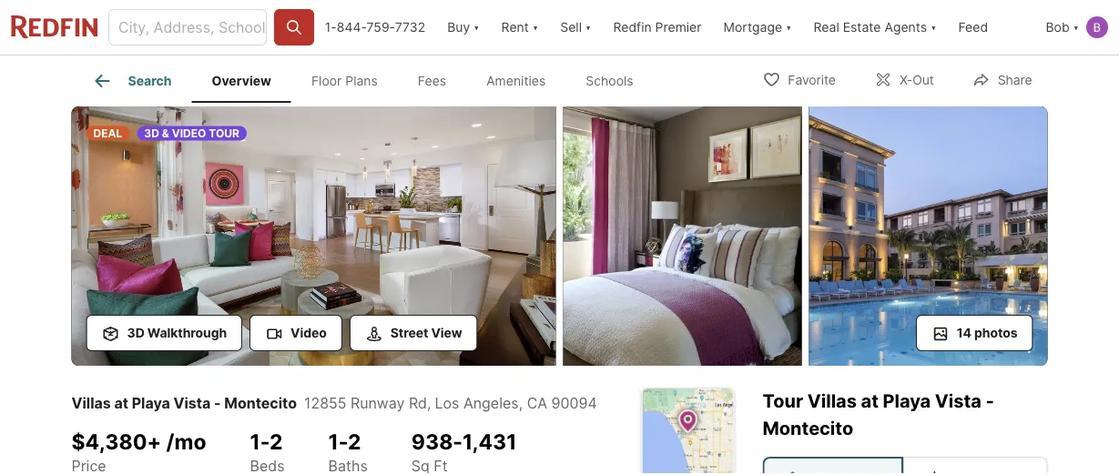 Task type: describe. For each thing, give the bounding box(es) containing it.
844-
[[337, 20, 366, 35]]

redfin premier button
[[602, 0, 712, 55]]

real
[[814, 20, 839, 35]]

938-1,431
[[411, 429, 517, 454]]

▾ for mortgage ▾
[[786, 20, 792, 35]]

tab list containing search
[[71, 56, 668, 103]]

feed
[[958, 20, 988, 35]]

1 image image from the left
[[71, 107, 556, 366]]

agents
[[885, 20, 927, 35]]

out
[[913, 72, 934, 88]]

view
[[431, 325, 462, 341]]

x-out button
[[859, 61, 949, 98]]

1-844-759-7732 link
[[325, 20, 425, 35]]

real estate agents ▾
[[814, 20, 936, 35]]

street
[[390, 325, 428, 341]]

14 photos button
[[916, 315, 1033, 351]]

2 , from the left
[[519, 394, 523, 412]]

playa inside tour villas at playa vista - montecito
[[883, 390, 931, 412]]

1,431
[[463, 429, 517, 454]]

deal
[[93, 127, 122, 140]]

rent ▾ button
[[490, 0, 549, 55]]

mortgage
[[723, 20, 782, 35]]

bob ▾
[[1046, 20, 1079, 35]]

2 2 from the left
[[348, 429, 361, 454]]

3d walkthrough button
[[86, 315, 242, 351]]

fees tab
[[398, 59, 466, 103]]

redfin premier
[[613, 20, 702, 35]]

bob
[[1046, 20, 1069, 35]]

3 image image from the left
[[809, 107, 1048, 366]]

video button
[[250, 315, 342, 351]]

3d for 3d & video tour
[[144, 127, 159, 140]]

14 photos
[[957, 325, 1017, 341]]

0 horizontal spatial villas
[[71, 394, 111, 412]]

street view button
[[349, 315, 478, 351]]

buy ▾ button
[[436, 0, 490, 55]]

villas at playa vista - montecito 12855 runway rd , los angeles , ca 90094
[[71, 394, 597, 412]]

buy
[[447, 20, 470, 35]]

0 horizontal spatial -
[[214, 394, 221, 412]]

1-844-759-7732
[[325, 20, 425, 35]]

12855
[[304, 394, 346, 412]]

vista inside tour villas at playa vista - montecito
[[935, 390, 981, 412]]

&
[[162, 127, 169, 140]]

floor plans
[[311, 73, 378, 89]]

▾ for buy ▾
[[474, 20, 479, 35]]

759-
[[366, 20, 395, 35]]

rd
[[409, 394, 427, 412]]

sell ▾ button
[[560, 0, 591, 55]]

montecito inside tour villas at playa vista - montecito
[[763, 417, 853, 440]]

14
[[957, 325, 971, 341]]

$4,380+ /mo
[[71, 429, 206, 454]]

0 horizontal spatial playa
[[132, 394, 170, 412]]

5 ▾ from the left
[[931, 20, 936, 35]]

street view
[[390, 325, 462, 341]]

schools
[[586, 73, 633, 89]]

3d for 3d walkthrough
[[127, 325, 145, 341]]

0 vertical spatial montecito
[[224, 394, 297, 412]]

/mo
[[166, 429, 206, 454]]

real estate agents ▾ button
[[803, 0, 947, 55]]

video
[[172, 127, 206, 140]]

0 horizontal spatial vista
[[173, 394, 211, 412]]

amenities
[[486, 73, 546, 89]]

tour
[[763, 390, 803, 412]]

1- right submit search image
[[325, 20, 337, 35]]

rent
[[501, 20, 529, 35]]

redfin
[[613, 20, 652, 35]]



Task type: locate. For each thing, give the bounding box(es) containing it.
3d
[[144, 127, 159, 140], [127, 325, 145, 341]]

0 horizontal spatial at
[[114, 394, 128, 412]]

1 horizontal spatial playa
[[883, 390, 931, 412]]

floor plans tab
[[291, 59, 398, 103]]

3d inside button
[[127, 325, 145, 341]]

at up $4,380+
[[114, 394, 128, 412]]

at
[[861, 390, 879, 412], [114, 394, 128, 412]]

vista down 14
[[935, 390, 981, 412]]

overview
[[212, 73, 271, 89]]

, left ca
[[519, 394, 523, 412]]

1 1-2 from the left
[[250, 429, 283, 454]]

schools tab
[[566, 59, 653, 103]]

villas right tour
[[807, 390, 857, 412]]

favorite
[[788, 72, 836, 88]]

, left los
[[427, 394, 431, 412]]

1- right "/mo" in the bottom of the page
[[250, 429, 270, 454]]

real estate agents ▾ link
[[814, 0, 936, 55]]

1 horizontal spatial montecito
[[763, 417, 853, 440]]

fees
[[418, 73, 446, 89]]

buy ▾ button
[[447, 0, 479, 55]]

0 horizontal spatial 1-2
[[250, 429, 283, 454]]

user photo image
[[1086, 16, 1108, 38]]

0 horizontal spatial image image
[[71, 107, 556, 366]]

villas inside tour villas at playa vista - montecito
[[807, 390, 857, 412]]

feed button
[[947, 0, 1035, 55]]

▾ for rent ▾
[[532, 20, 538, 35]]

runway
[[351, 394, 405, 412]]

1 ▾ from the left
[[474, 20, 479, 35]]

at right tour
[[861, 390, 879, 412]]

1 horizontal spatial vista
[[935, 390, 981, 412]]

at inside tour villas at playa vista - montecito
[[861, 390, 879, 412]]

mortgage ▾ button
[[712, 0, 803, 55]]

mortgage ▾ button
[[723, 0, 792, 55]]

▾ right mortgage
[[786, 20, 792, 35]]

4 ▾ from the left
[[786, 20, 792, 35]]

1-2
[[250, 429, 283, 454], [328, 429, 361, 454]]

City, Address, School, Agent, ZIP search field
[[108, 9, 267, 46]]

1 horizontal spatial at
[[861, 390, 879, 412]]

los
[[435, 394, 459, 412]]

0 horizontal spatial 2
[[270, 429, 283, 454]]

1 vertical spatial montecito
[[763, 417, 853, 440]]

938-
[[411, 429, 463, 454]]

tour
[[209, 127, 239, 140]]

sell ▾
[[560, 20, 591, 35]]

90094
[[551, 394, 597, 412]]

3d & video tour
[[144, 127, 239, 140]]

angeles
[[463, 394, 519, 412]]

1 , from the left
[[427, 394, 431, 412]]

favorite button
[[747, 61, 851, 98]]

7732
[[395, 20, 425, 35]]

video
[[291, 325, 327, 341]]

▾ for sell ▾
[[585, 20, 591, 35]]

0 horizontal spatial montecito
[[224, 394, 297, 412]]

0 horizontal spatial ,
[[427, 394, 431, 412]]

1 vertical spatial 3d
[[127, 325, 145, 341]]

vista up "/mo" in the bottom of the page
[[173, 394, 211, 412]]

2 1-2 from the left
[[328, 429, 361, 454]]

sell ▾ button
[[549, 0, 602, 55]]

- down walkthrough
[[214, 394, 221, 412]]

- down 14 photos
[[986, 390, 994, 412]]

0 vertical spatial 3d
[[144, 127, 159, 140]]

vista
[[935, 390, 981, 412], [173, 394, 211, 412]]

search
[[128, 73, 172, 89]]

3d left &
[[144, 127, 159, 140]]

rent ▾ button
[[501, 0, 538, 55]]

▾ right "rent" on the top left of the page
[[532, 20, 538, 35]]

▾ right the agents
[[931, 20, 936, 35]]

montecito left 12855
[[224, 394, 297, 412]]

playa
[[883, 390, 931, 412], [132, 394, 170, 412]]

-
[[986, 390, 994, 412], [214, 394, 221, 412]]

buy ▾
[[447, 20, 479, 35]]

1 horizontal spatial image image
[[563, 107, 802, 366]]

rent ▾
[[501, 20, 538, 35]]

premier
[[655, 20, 702, 35]]

2 horizontal spatial image image
[[809, 107, 1048, 366]]

x-out
[[900, 72, 934, 88]]

mortgage ▾
[[723, 20, 792, 35]]

3d left walkthrough
[[127, 325, 145, 341]]

villas
[[807, 390, 857, 412], [71, 394, 111, 412]]

3d walkthrough
[[127, 325, 227, 341]]

1 horizontal spatial villas
[[807, 390, 857, 412]]

,
[[427, 394, 431, 412], [519, 394, 523, 412]]

6 ▾ from the left
[[1073, 20, 1079, 35]]

villas up $4,380+
[[71, 394, 111, 412]]

▾ right sell
[[585, 20, 591, 35]]

2 image image from the left
[[563, 107, 802, 366]]

3 ▾ from the left
[[585, 20, 591, 35]]

2 ▾ from the left
[[532, 20, 538, 35]]

1 horizontal spatial 1-2
[[328, 429, 361, 454]]

option
[[763, 457, 903, 474]]

2
[[270, 429, 283, 454], [348, 429, 361, 454]]

tour villas at playa vista - montecito
[[763, 390, 994, 440]]

share button
[[957, 61, 1048, 98]]

1-
[[325, 20, 337, 35], [250, 429, 270, 454], [328, 429, 348, 454]]

1 horizontal spatial 2
[[348, 429, 361, 454]]

ca
[[527, 394, 547, 412]]

1 horizontal spatial ,
[[519, 394, 523, 412]]

montecito down tour
[[763, 417, 853, 440]]

map entry image
[[642, 389, 733, 474]]

▾ right bob
[[1073, 20, 1079, 35]]

▾ for bob ▾
[[1073, 20, 1079, 35]]

▾ right the buy
[[474, 20, 479, 35]]

1- down villas at playa vista - montecito 12855 runway rd , los angeles , ca 90094
[[328, 429, 348, 454]]

1 2 from the left
[[270, 429, 283, 454]]

tab list
[[71, 56, 668, 103]]

$4,380+
[[71, 429, 161, 454]]

walkthrough
[[147, 325, 227, 341]]

- inside tour villas at playa vista - montecito
[[986, 390, 994, 412]]

image image
[[71, 107, 556, 366], [563, 107, 802, 366], [809, 107, 1048, 366]]

submit search image
[[285, 18, 303, 36]]

list box
[[763, 457, 1048, 474]]

amenities tab
[[466, 59, 566, 103]]

floor
[[311, 73, 342, 89]]

overview tab
[[192, 59, 291, 103]]

▾
[[474, 20, 479, 35], [532, 20, 538, 35], [585, 20, 591, 35], [786, 20, 792, 35], [931, 20, 936, 35], [1073, 20, 1079, 35]]

share
[[998, 72, 1032, 88]]

montecito
[[224, 394, 297, 412], [763, 417, 853, 440]]

sell
[[560, 20, 582, 35]]

photos
[[974, 325, 1017, 341]]

search link
[[91, 70, 172, 92]]

1 horizontal spatial -
[[986, 390, 994, 412]]

x-
[[900, 72, 913, 88]]

plans
[[345, 73, 378, 89]]

estate
[[843, 20, 881, 35]]



Task type: vqa. For each thing, say whether or not it's contained in the screenshot.
home
no



